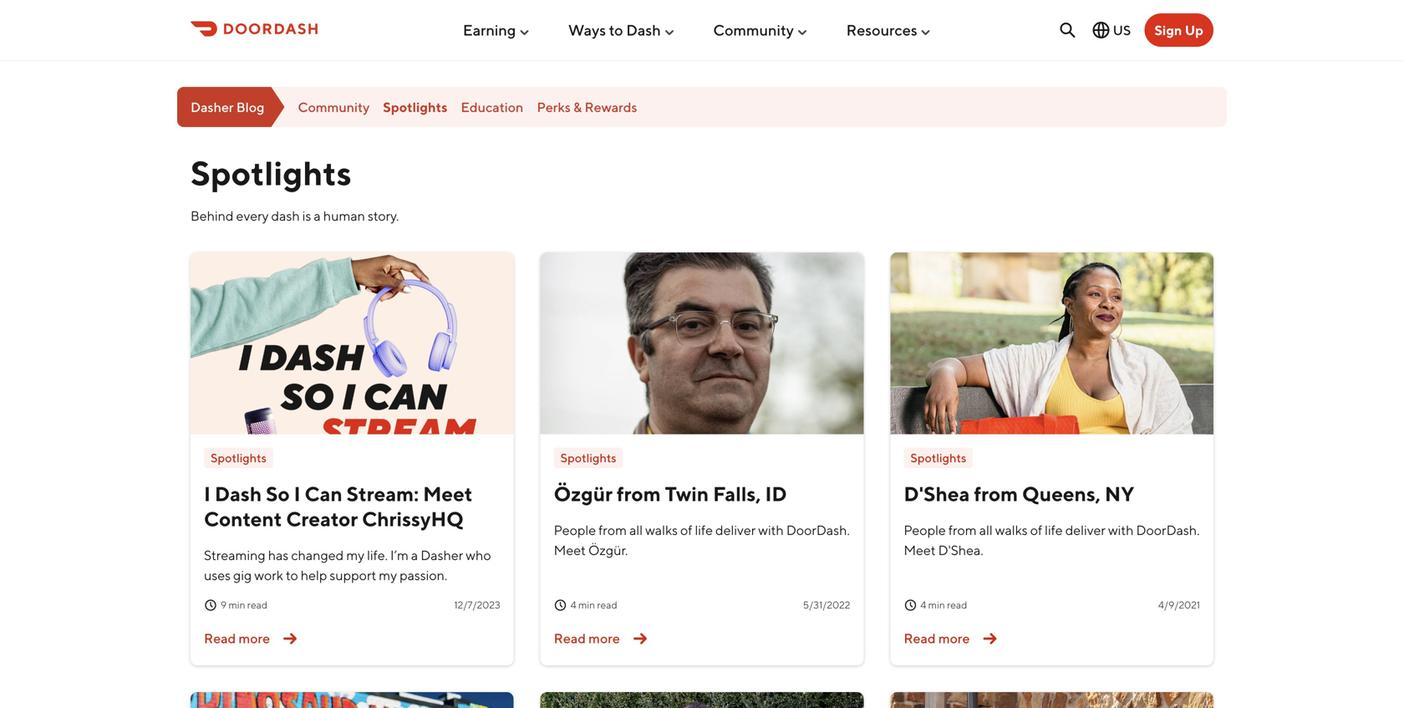 Task type: describe. For each thing, give the bounding box(es) containing it.
story.
[[368, 208, 399, 224]]

globe line image
[[1092, 20, 1112, 40]]

dash inside the i dash so i can stream: meet content creator chrissyhq
[[215, 482, 262, 506]]

behind every dash is a human story.
[[191, 208, 399, 224]]

education
[[461, 99, 524, 115]]

ways
[[568, 21, 606, 39]]

rewards
[[585, 99, 638, 115]]

read more for d'shea from queens, ny
[[904, 631, 970, 646]]

all for özgür
[[630, 522, 643, 538]]

0 vertical spatial to
[[609, 21, 623, 39]]

spotlights left education
[[383, 99, 448, 115]]

spotlights link for i dash so i can stream: meet content creator chrissyhq
[[204, 448, 273, 468]]

arrow right image for d'shea
[[977, 625, 1004, 652]]

from for people from all walks of life deliver with doordash. meet d'shea.
[[949, 522, 977, 538]]

all for d'shea
[[980, 522, 993, 538]]

resources
[[847, 21, 918, 39]]

4 for d'shea from queens, ny
[[921, 599, 927, 611]]

4 for özgür from twin falls, id
[[571, 599, 577, 611]]

min for i dash so i can stream: meet content creator chrissyhq
[[229, 599, 245, 611]]

help
[[301, 567, 327, 583]]

read for i dash so i can stream: meet content creator chrissyhq
[[204, 631, 236, 646]]

earning link
[[463, 14, 531, 46]]

1 vertical spatial community
[[298, 99, 370, 115]]

people for d'shea from queens, ny
[[904, 522, 946, 538]]

life for twin
[[695, 522, 713, 538]]

stream:
[[347, 482, 419, 506]]

sign up button
[[1145, 13, 1214, 47]]

0 horizontal spatial dasher
[[191, 99, 234, 115]]

özgür.
[[589, 542, 628, 558]]

0 horizontal spatial a
[[314, 208, 321, 224]]

12/7/2023
[[454, 599, 501, 611]]

spotlights link left education
[[383, 99, 448, 115]]

behind
[[191, 208, 234, 224]]

every
[[236, 208, 269, 224]]

more for i dash so i can stream: meet content creator chrissyhq
[[239, 631, 270, 646]]

dash
[[271, 208, 300, 224]]

work
[[254, 567, 283, 583]]

ways to dash
[[568, 21, 661, 39]]

education link
[[461, 99, 524, 115]]

4 min read for özgür
[[571, 599, 618, 611]]

time line image for i dash so i can stream: meet content creator chrissyhq
[[204, 599, 217, 612]]

4 min read for d'shea
[[921, 599, 968, 611]]

spotlights up dash on the top left of the page
[[191, 153, 352, 193]]

up
[[1185, 22, 1204, 38]]

9 min read
[[221, 599, 268, 611]]

deliver for falls,
[[716, 522, 756, 538]]

1 horizontal spatial community
[[714, 21, 794, 39]]

streaming
[[204, 547, 266, 563]]

more for d'shea from queens, ny
[[939, 631, 970, 646]]

0 vertical spatial community link
[[714, 14, 809, 46]]

2 i from the left
[[294, 482, 301, 506]]

from for d'shea from queens, ny
[[974, 482, 1018, 506]]

1 vertical spatial community link
[[298, 99, 370, 115]]

can
[[305, 482, 343, 506]]

min for d'shea from queens, ny
[[929, 599, 945, 611]]

human
[[323, 208, 365, 224]]

1 vertical spatial my
[[379, 567, 397, 583]]

dx blog - i dash so i can stream: meet content creator chrissyhq - text of title image
[[191, 253, 514, 434]]

perks & rewards link
[[537, 99, 638, 115]]

perks & rewards
[[537, 99, 638, 115]]

dasher inside streaming has changed my life. i'm a dasher who uses gig work to help support my passion.
[[421, 547, 463, 563]]

arrow right image for özgür
[[627, 625, 654, 652]]

creator
[[286, 507, 358, 531]]

meet inside the i dash so i can stream: meet content creator chrissyhq
[[423, 482, 473, 506]]

queens,
[[1023, 482, 1101, 506]]

changed
[[291, 547, 344, 563]]

walks for twin
[[646, 522, 678, 538]]

earning
[[463, 21, 516, 39]]

of for queens,
[[1031, 522, 1043, 538]]

to inside streaming has changed my life. i'm a dasher who uses gig work to help support my passion.
[[286, 567, 298, 583]]

read for özgür from twin falls, id
[[554, 631, 586, 646]]

spotlights for d'shea from queens, ny
[[911, 451, 967, 465]]

falls,
[[713, 482, 761, 506]]

with for ny
[[1109, 522, 1134, 538]]



Task type: locate. For each thing, give the bounding box(es) containing it.
0 vertical spatial dasher
[[191, 99, 234, 115]]

0 horizontal spatial 4
[[571, 599, 577, 611]]

people for özgür from twin falls, id
[[554, 522, 596, 538]]

4 min read right time line icon
[[571, 599, 618, 611]]

time line image
[[554, 599, 567, 612]]

min
[[229, 599, 245, 611], [579, 599, 595, 611], [929, 599, 945, 611]]

spotlights link for özgür from twin falls, id
[[554, 448, 623, 468]]

2 horizontal spatial more
[[939, 631, 970, 646]]

time line image for d'shea from queens, ny
[[904, 599, 917, 612]]

spotlights for özgür from twin falls, id
[[561, 451, 617, 465]]

1 horizontal spatial people
[[904, 522, 946, 538]]

life down twin
[[695, 522, 713, 538]]

walks
[[646, 522, 678, 538], [996, 522, 1028, 538]]

with down id
[[759, 522, 784, 538]]

community
[[714, 21, 794, 39], [298, 99, 370, 115]]

0 horizontal spatial of
[[681, 522, 693, 538]]

of down d'shea from queens, ny
[[1031, 522, 1043, 538]]

0 horizontal spatial deliver
[[716, 522, 756, 538]]

1 horizontal spatial meet
[[554, 542, 586, 558]]

0 horizontal spatial time line image
[[204, 599, 217, 612]]

1 vertical spatial to
[[286, 567, 298, 583]]

dasher blog link
[[177, 87, 285, 127]]

all
[[630, 522, 643, 538], [980, 522, 993, 538]]

1 read from the left
[[204, 631, 236, 646]]

1 doordash. from the left
[[787, 522, 850, 538]]

a inside streaming has changed my life. i'm a dasher who uses gig work to help support my passion.
[[411, 547, 418, 563]]

0 vertical spatial my
[[346, 547, 365, 563]]

meet
[[423, 482, 473, 506], [554, 542, 586, 558], [904, 542, 936, 558]]

with
[[759, 522, 784, 538], [1109, 522, 1134, 538]]

&
[[574, 99, 582, 115]]

all inside people from all walks of life deliver with doordash. meet d'shea.
[[980, 522, 993, 538]]

i right so
[[294, 482, 301, 506]]

with inside people from all walks of life deliver with doordash. meet özgür.
[[759, 522, 784, 538]]

people from all walks of life deliver with doordash. meet d'shea.
[[904, 522, 1200, 558]]

dasher blog
[[191, 99, 265, 115]]

life.
[[367, 547, 388, 563]]

2 life from the left
[[1045, 522, 1063, 538]]

of down twin
[[681, 522, 693, 538]]

0 horizontal spatial life
[[695, 522, 713, 538]]

streaming has changed my life. i'm a dasher who uses gig work to help support my passion.
[[204, 547, 491, 583]]

walks inside people from all walks of life deliver with doordash. meet d'shea.
[[996, 522, 1028, 538]]

1 horizontal spatial 4 min read
[[921, 599, 968, 611]]

1 with from the left
[[759, 522, 784, 538]]

1 horizontal spatial read more
[[554, 631, 620, 646]]

from right d'shea
[[974, 482, 1018, 506]]

0 horizontal spatial 4 min read
[[571, 599, 618, 611]]

doordash. for d'shea from queens, ny
[[1137, 522, 1200, 538]]

5/31/2022
[[803, 599, 851, 611]]

ny
[[1105, 482, 1135, 506]]

1 horizontal spatial more
[[589, 631, 620, 646]]

read for d'shea
[[947, 599, 968, 611]]

from left twin
[[617, 482, 661, 506]]

dash right ways
[[626, 21, 661, 39]]

1 of from the left
[[681, 522, 693, 538]]

read down d'shea.
[[947, 599, 968, 611]]

1 time line image from the left
[[204, 599, 217, 612]]

1 horizontal spatial deliver
[[1066, 522, 1106, 538]]

d'shea from queens, ny
[[904, 482, 1135, 506]]

from up d'shea.
[[949, 522, 977, 538]]

people down d'shea
[[904, 522, 946, 538]]

min right 9
[[229, 599, 245, 611]]

d'shea
[[904, 482, 970, 506]]

3 read from the left
[[947, 599, 968, 611]]

read down 'work'
[[247, 599, 268, 611]]

life for queens,
[[1045, 522, 1063, 538]]

read for özgür
[[597, 599, 618, 611]]

1 deliver from the left
[[716, 522, 756, 538]]

3 more from the left
[[939, 631, 970, 646]]

twin
[[665, 482, 709, 506]]

who
[[466, 547, 491, 563]]

spotlights for i dash so i can stream: meet content creator chrissyhq
[[211, 451, 267, 465]]

dasher
[[191, 99, 234, 115], [421, 547, 463, 563]]

2 people from the left
[[904, 522, 946, 538]]

walks down özgür from twin falls, id
[[646, 522, 678, 538]]

1 vertical spatial dash
[[215, 482, 262, 506]]

1 min from the left
[[229, 599, 245, 611]]

from for people from all walks of life deliver with doordash. meet özgür.
[[599, 522, 627, 538]]

deliver down falls,
[[716, 522, 756, 538]]

with for falls,
[[759, 522, 784, 538]]

a right 'i'm'
[[411, 547, 418, 563]]

1 4 min read from the left
[[571, 599, 618, 611]]

0 horizontal spatial community link
[[298, 99, 370, 115]]

read for d'shea from queens, ny
[[904, 631, 936, 646]]

1 horizontal spatial with
[[1109, 522, 1134, 538]]

0 horizontal spatial doordash.
[[787, 522, 850, 538]]

people from all walks of life deliver with doordash. meet özgür.
[[554, 522, 850, 558]]

1 life from the left
[[695, 522, 713, 538]]

2 horizontal spatial read more
[[904, 631, 970, 646]]

from for özgür from twin falls, id
[[617, 482, 661, 506]]

1 horizontal spatial 4
[[921, 599, 927, 611]]

of inside people from all walks of life deliver with doordash. meet özgür.
[[681, 522, 693, 538]]

is
[[302, 208, 311, 224]]

0 vertical spatial a
[[314, 208, 321, 224]]

meet inside people from all walks of life deliver with doordash. meet d'shea.
[[904, 542, 936, 558]]

1 vertical spatial dasher
[[421, 547, 463, 563]]

read
[[247, 599, 268, 611], [597, 599, 618, 611], [947, 599, 968, 611]]

spotlights link up d'shea
[[904, 448, 973, 468]]

id
[[765, 482, 787, 506]]

meet left d'shea.
[[904, 542, 936, 558]]

a
[[314, 208, 321, 224], [411, 547, 418, 563]]

0 horizontal spatial arrow right image
[[627, 625, 654, 652]]

min right time line icon
[[579, 599, 595, 611]]

doordash. up 4/9/2021
[[1137, 522, 1200, 538]]

spotlights link
[[383, 99, 448, 115], [204, 448, 273, 468], [554, 448, 623, 468], [904, 448, 973, 468]]

0 horizontal spatial people
[[554, 522, 596, 538]]

arrow right image
[[277, 625, 304, 652]]

1 horizontal spatial of
[[1031, 522, 1043, 538]]

1 horizontal spatial dasher
[[421, 547, 463, 563]]

0 horizontal spatial with
[[759, 522, 784, 538]]

dx spotlight dshea4 image
[[891, 253, 1214, 434]]

2 walks from the left
[[996, 522, 1028, 538]]

2 time line image from the left
[[904, 599, 917, 612]]

content
[[204, 507, 282, 531]]

2 read from the left
[[554, 631, 586, 646]]

walks for queens,
[[996, 522, 1028, 538]]

spotlights up so
[[211, 451, 267, 465]]

spotlights link up özgür
[[554, 448, 623, 468]]

meet for d'shea
[[904, 542, 936, 558]]

to
[[609, 21, 623, 39], [286, 567, 298, 583]]

min down d'shea.
[[929, 599, 945, 611]]

2 4 min read from the left
[[921, 599, 968, 611]]

2 all from the left
[[980, 522, 993, 538]]

deliver down 'queens,'
[[1066, 522, 1106, 538]]

0 horizontal spatial dash
[[215, 482, 262, 506]]

dasher up passion.
[[421, 547, 463, 563]]

spotlights up özgür
[[561, 451, 617, 465]]

2 of from the left
[[1031, 522, 1043, 538]]

3 read from the left
[[904, 631, 936, 646]]

2 min from the left
[[579, 599, 595, 611]]

deliver for ny
[[1066, 522, 1106, 538]]

1 horizontal spatial time line image
[[904, 599, 917, 612]]

sign up
[[1155, 22, 1204, 38]]

özgür
[[554, 482, 613, 506]]

a right is on the top of page
[[314, 208, 321, 224]]

min for özgür from twin falls, id
[[579, 599, 595, 611]]

more
[[239, 631, 270, 646], [589, 631, 620, 646], [939, 631, 970, 646]]

2 doordash. from the left
[[1137, 522, 1200, 538]]

people
[[554, 522, 596, 538], [904, 522, 946, 538]]

spotlights link for d'shea from queens, ny
[[904, 448, 973, 468]]

from up özgür.
[[599, 522, 627, 538]]

doordash.
[[787, 522, 850, 538], [1137, 522, 1200, 538]]

0 horizontal spatial to
[[286, 567, 298, 583]]

2 with from the left
[[1109, 522, 1134, 538]]

özgür from twin falls, id
[[554, 482, 787, 506]]

1 horizontal spatial i
[[294, 482, 301, 506]]

1 all from the left
[[630, 522, 643, 538]]

1 horizontal spatial arrow right image
[[977, 625, 1004, 652]]

life
[[695, 522, 713, 538], [1045, 522, 1063, 538]]

0 horizontal spatial i
[[204, 482, 211, 506]]

life down 'queens,'
[[1045, 522, 1063, 538]]

doordash. inside people from all walks of life deliver with doordash. meet d'shea.
[[1137, 522, 1200, 538]]

dx ozgur headshot image
[[541, 253, 864, 434]]

1 more from the left
[[239, 631, 270, 646]]

d'shea.
[[939, 542, 984, 558]]

2 horizontal spatial min
[[929, 599, 945, 611]]

my
[[346, 547, 365, 563], [379, 567, 397, 583]]

more for özgür from twin falls, id
[[589, 631, 620, 646]]

dasher left blog
[[191, 99, 234, 115]]

from inside people from all walks of life deliver with doordash. meet d'shea.
[[949, 522, 977, 538]]

spotlights up d'shea
[[911, 451, 967, 465]]

to right ways
[[609, 21, 623, 39]]

1 horizontal spatial min
[[579, 599, 595, 611]]

1 horizontal spatial doordash.
[[1137, 522, 1200, 538]]

chrissyhq
[[362, 507, 464, 531]]

of
[[681, 522, 693, 538], [1031, 522, 1043, 538]]

perks
[[537, 99, 571, 115]]

1 horizontal spatial all
[[980, 522, 993, 538]]

with inside people from all walks of life deliver with doordash. meet d'shea.
[[1109, 522, 1134, 538]]

resources link
[[847, 14, 933, 46]]

all up d'shea.
[[980, 522, 993, 538]]

1 horizontal spatial read
[[597, 599, 618, 611]]

2 read from the left
[[597, 599, 618, 611]]

2 horizontal spatial read
[[904, 631, 936, 646]]

i dash so i can stream: meet content creator chrissyhq
[[204, 482, 473, 531]]

spotlights link up so
[[204, 448, 273, 468]]

i'm
[[390, 547, 409, 563]]

1 horizontal spatial a
[[411, 547, 418, 563]]

2 4 from the left
[[921, 599, 927, 611]]

read for i
[[247, 599, 268, 611]]

my up support at bottom left
[[346, 547, 365, 563]]

read right time line icon
[[597, 599, 618, 611]]

doordash. down id
[[787, 522, 850, 538]]

3 min from the left
[[929, 599, 945, 611]]

deliver inside people from all walks of life deliver with doordash. meet d'shea.
[[1066, 522, 1106, 538]]

gig
[[233, 567, 252, 583]]

read more
[[204, 631, 270, 646], [554, 631, 620, 646], [904, 631, 970, 646]]

2 arrow right image from the left
[[977, 625, 1004, 652]]

1 i from the left
[[204, 482, 211, 506]]

all down özgür from twin falls, id
[[630, 522, 643, 538]]

doordash. for özgür from twin falls, id
[[787, 522, 850, 538]]

1 horizontal spatial read
[[554, 631, 586, 646]]

sign
[[1155, 22, 1183, 38]]

1 walks from the left
[[646, 522, 678, 538]]

0 horizontal spatial walks
[[646, 522, 678, 538]]

blog
[[236, 99, 265, 115]]

from
[[617, 482, 661, 506], [974, 482, 1018, 506], [599, 522, 627, 538], [949, 522, 977, 538]]

has
[[268, 547, 289, 563]]

3 read more from the left
[[904, 631, 970, 646]]

0 vertical spatial dash
[[626, 21, 661, 39]]

walks down d'shea from queens, ny
[[996, 522, 1028, 538]]

1 vertical spatial a
[[411, 547, 418, 563]]

2 read more from the left
[[554, 631, 620, 646]]

dash
[[626, 21, 661, 39], [215, 482, 262, 506]]

1 arrow right image from the left
[[627, 625, 654, 652]]

0 horizontal spatial read more
[[204, 631, 270, 646]]

0 vertical spatial community
[[714, 21, 794, 39]]

4
[[571, 599, 577, 611], [921, 599, 927, 611]]

9
[[221, 599, 227, 611]]

time line image
[[204, 599, 217, 612], [904, 599, 917, 612]]

read more for özgür from twin falls, id
[[554, 631, 620, 646]]

0 horizontal spatial my
[[346, 547, 365, 563]]

0 horizontal spatial community
[[298, 99, 370, 115]]

arrow right image
[[627, 625, 654, 652], [977, 625, 1004, 652]]

4 min read
[[571, 599, 618, 611], [921, 599, 968, 611]]

2 deliver from the left
[[1066, 522, 1106, 538]]

read more for i dash so i can stream: meet content creator chrissyhq
[[204, 631, 270, 646]]

read
[[204, 631, 236, 646], [554, 631, 586, 646], [904, 631, 936, 646]]

us
[[1113, 22, 1132, 38]]

of inside people from all walks of life deliver with doordash. meet d'shea.
[[1031, 522, 1043, 538]]

1 horizontal spatial to
[[609, 21, 623, 39]]

1 people from the left
[[554, 522, 596, 538]]

4/9/2021
[[1159, 599, 1201, 611]]

ways to dash link
[[568, 14, 676, 46]]

uses
[[204, 567, 231, 583]]

0 horizontal spatial read
[[204, 631, 236, 646]]

i up content
[[204, 482, 211, 506]]

people inside people from all walks of life deliver with doordash. meet özgür.
[[554, 522, 596, 538]]

to left help in the left of the page
[[286, 567, 298, 583]]

deliver inside people from all walks of life deliver with doordash. meet özgür.
[[716, 522, 756, 538]]

people down özgür
[[554, 522, 596, 538]]

people inside people from all walks of life deliver with doordash. meet d'shea.
[[904, 522, 946, 538]]

so
[[266, 482, 290, 506]]

life inside people from all walks of life deliver with doordash. meet özgür.
[[695, 522, 713, 538]]

with down ny
[[1109, 522, 1134, 538]]

meet for özgür
[[554, 542, 586, 558]]

doordash. inside people from all walks of life deliver with doordash. meet özgür.
[[787, 522, 850, 538]]

deliver
[[716, 522, 756, 538], [1066, 522, 1106, 538]]

support
[[330, 567, 376, 583]]

1 4 from the left
[[571, 599, 577, 611]]

all inside people from all walks of life deliver with doordash. meet özgür.
[[630, 522, 643, 538]]

4 min read down d'shea.
[[921, 599, 968, 611]]

2 horizontal spatial read
[[947, 599, 968, 611]]

meet up chrissyhq
[[423, 482, 473, 506]]

community link
[[714, 14, 809, 46], [298, 99, 370, 115]]

0 horizontal spatial read
[[247, 599, 268, 611]]

2 more from the left
[[589, 631, 620, 646]]

0 horizontal spatial all
[[630, 522, 643, 538]]

2 horizontal spatial meet
[[904, 542, 936, 558]]

from inside people from all walks of life deliver with doordash. meet özgür.
[[599, 522, 627, 538]]

meet inside people from all walks of life deliver with doordash. meet özgür.
[[554, 542, 586, 558]]

dash up content
[[215, 482, 262, 506]]

of for twin
[[681, 522, 693, 538]]

passion.
[[400, 567, 448, 583]]

1 horizontal spatial community link
[[714, 14, 809, 46]]

walks inside people from all walks of life deliver with doordash. meet özgür.
[[646, 522, 678, 538]]

1 read more from the left
[[204, 631, 270, 646]]

1 horizontal spatial walks
[[996, 522, 1028, 538]]

1 horizontal spatial my
[[379, 567, 397, 583]]

my down life.
[[379, 567, 397, 583]]

0 horizontal spatial more
[[239, 631, 270, 646]]

i
[[204, 482, 211, 506], [294, 482, 301, 506]]

meet left özgür.
[[554, 542, 586, 558]]

1 read from the left
[[247, 599, 268, 611]]

1 horizontal spatial life
[[1045, 522, 1063, 538]]

0 horizontal spatial min
[[229, 599, 245, 611]]

life inside people from all walks of life deliver with doordash. meet d'shea.
[[1045, 522, 1063, 538]]

1 horizontal spatial dash
[[626, 21, 661, 39]]

spotlights
[[383, 99, 448, 115], [191, 153, 352, 193], [211, 451, 267, 465], [561, 451, 617, 465], [911, 451, 967, 465]]

0 horizontal spatial meet
[[423, 482, 473, 506]]



Task type: vqa. For each thing, say whether or not it's contained in the screenshot.
"TO" to the bottom
yes



